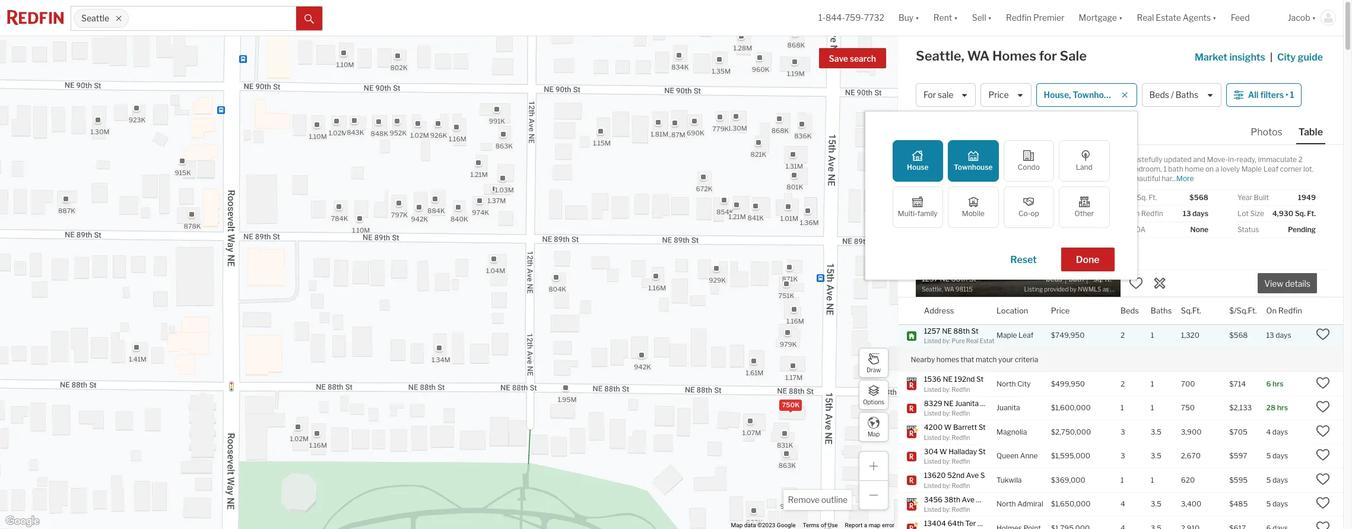 Task type: locate. For each thing, give the bounding box(es) containing it.
1.04m
[[486, 266, 505, 275]]

premier
[[1034, 13, 1065, 23]]

Mobile checkbox
[[948, 186, 999, 228]]

▾ right jacob
[[1313, 13, 1316, 23]]

836k
[[794, 132, 812, 140]]

0 vertical spatial leaf
[[1264, 164, 1279, 173]]

remove seattle image
[[115, 15, 122, 22]]

address button
[[924, 297, 954, 324]]

redfin for $1,650,000
[[952, 506, 970, 513]]

favorite this home image
[[1129, 276, 1144, 290], [1316, 327, 1331, 342], [1316, 376, 1331, 390], [1316, 424, 1331, 438], [1316, 472, 1331, 486], [1316, 520, 1331, 529]]

on
[[1206, 164, 1214, 173]]

favorite this home image for $597
[[1316, 448, 1331, 462]]

0 vertical spatial 5 days
[[1267, 452, 1289, 460]]

848k
[[371, 129, 388, 137]]

ne for 1257
[[942, 326, 952, 335]]

1 up bath
[[1075, 263, 1079, 274]]

5 for $595
[[1267, 476, 1271, 484]]

real right pure
[[967, 337, 979, 344]]

$597
[[1230, 452, 1248, 460]]

$568 down the more
[[1190, 193, 1209, 202]]

ne for 8329
[[944, 399, 954, 408]]

5 listed from the top
[[924, 458, 942, 465]]

a right on
[[1216, 164, 1220, 173]]

days down 28 hrs
[[1273, 427, 1289, 436]]

2 listed from the top
[[924, 386, 942, 393]]

real right mortgage ▾
[[1137, 13, 1155, 23]]

1 vertical spatial $568
[[1230, 331, 1248, 340]]

hrs for 6 hrs
[[1273, 379, 1284, 388]]

2 vertical spatial favorite this home image
[[1316, 496, 1331, 510]]

0 vertical spatial a
[[1216, 164, 1220, 173]]

3 right $2,750,000
[[1121, 427, 1126, 436]]

1 vertical spatial sq.
[[1094, 274, 1103, 283]]

north left admiral
[[997, 500, 1016, 509]]

days down "on redfin" button
[[1276, 331, 1292, 340]]

ne right "8329"
[[944, 399, 954, 408]]

3 by: from the top
[[943, 410, 951, 417]]

outline
[[822, 495, 848, 505]]

data
[[744, 522, 756, 529]]

0 vertical spatial 868k
[[787, 41, 805, 49]]

5 days right $595
[[1267, 476, 1289, 484]]

$568 down $/sq.ft. button
[[1230, 331, 1248, 340]]

days down "4 days"
[[1273, 452, 1289, 460]]

1 by: from the top
[[943, 337, 951, 344]]

seattle,
[[916, 48, 965, 64]]

1.21m for 1.21m
[[729, 212, 746, 221]]

0 vertical spatial sq.
[[1295, 209, 1306, 218]]

redfin inside 4200 w barrett st listed by: redfin
[[952, 434, 970, 441]]

1.02m
[[328, 129, 347, 137], [410, 131, 429, 139], [290, 435, 309, 443]]

1 vertical spatial 3.5
[[1151, 452, 1162, 460]]

1 vertical spatial map
[[731, 522, 743, 529]]

mortgage
[[1079, 13, 1117, 23]]

1 vertical spatial north
[[997, 500, 1016, 509]]

guide
[[1298, 52, 1324, 63]]

1 horizontal spatial townhouse
[[1073, 90, 1118, 100]]

by: for 3456
[[943, 506, 951, 513]]

2 north from the top
[[997, 500, 1016, 509]]

3 favorite this home image from the top
[[1316, 496, 1331, 510]]

759-
[[845, 13, 864, 23]]

by: down 304 w halladay st link
[[943, 458, 951, 465]]

1.21m inside 1.21m 1.37m
[[470, 170, 488, 178]]

redfin inside 1536 ne 192nd st listed by: redfin
[[952, 386, 970, 393]]

ft. inside 1,320 sq. ft.
[[1105, 274, 1112, 283]]

st right halladay
[[979, 447, 986, 456]]

0 vertical spatial 1,320
[[1091, 263, 1115, 274]]

0 vertical spatial 3.5
[[1151, 427, 1162, 436]]

listed down the 1536
[[924, 386, 942, 393]]

5 days for $485
[[1267, 500, 1289, 509]]

6 ▾ from the left
[[1313, 13, 1316, 23]]

0 horizontal spatial real
[[967, 337, 979, 344]]

st for 88th
[[972, 326, 979, 335]]

redfin for $369,000
[[952, 482, 970, 489]]

1.41m
[[129, 355, 146, 364]]

0 vertical spatial beds
[[1150, 90, 1170, 100]]

days right $595
[[1273, 476, 1289, 484]]

w right the 4200
[[945, 423, 952, 432]]

days up none
[[1193, 209, 1209, 218]]

1,320 right 1 bath
[[1091, 263, 1115, 274]]

1 vertical spatial 5 days
[[1267, 476, 1289, 484]]

6 listed from the top
[[924, 482, 942, 489]]

1 horizontal spatial 863k
[[779, 461, 796, 470]]

0 vertical spatial $568
[[1190, 193, 1209, 202]]

1.19m
[[787, 69, 805, 78]]

1 vertical spatial estate
[[980, 337, 998, 344]]

sell
[[972, 13, 987, 23]]

0 horizontal spatial 13
[[1183, 209, 1191, 218]]

sq. inside 1,320 sq. ft.
[[1094, 274, 1103, 283]]

1 horizontal spatial on
[[1267, 306, 1277, 315]]

har...
[[1162, 174, 1177, 183]]

beds left "baths" button on the bottom
[[1121, 306, 1139, 315]]

▾ right "agents"
[[1213, 13, 1217, 23]]

0 vertical spatial north
[[997, 379, 1016, 388]]

map down the "options"
[[868, 430, 880, 437]]

beds for beds button
[[1121, 306, 1139, 315]]

view details link
[[1258, 272, 1318, 294]]

Co-op checkbox
[[1004, 186, 1055, 228]]

option group
[[893, 140, 1110, 228]]

1 vertical spatial 868k
[[771, 126, 789, 135]]

4 right $1,650,000
[[1121, 500, 1126, 509]]

ne inside 8329 ne juanita dr listed by: redfin
[[944, 399, 954, 408]]

report a map error
[[845, 522, 895, 529]]

beds inside button
[[1150, 90, 1170, 100]]

1 horizontal spatial 942k
[[634, 363, 651, 371]]

leaf up criteria
[[1019, 331, 1034, 340]]

1 vertical spatial 13 days
[[1267, 331, 1292, 340]]

by: down 13620 52nd ave s 'link'
[[943, 482, 951, 489]]

868k
[[787, 41, 805, 49], [771, 126, 789, 135]]

0 horizontal spatial on
[[1131, 209, 1140, 218]]

by: inside 3456 38th ave sw listed by: redfin
[[943, 506, 951, 513]]

0 vertical spatial hrs
[[1273, 379, 1284, 388]]

beds for beds / baths
[[1150, 90, 1170, 100]]

listed for 304
[[924, 458, 942, 465]]

Condo checkbox
[[1004, 140, 1055, 182]]

1 listed from the top
[[924, 337, 942, 344]]

5 for $485
[[1267, 500, 1271, 509]]

op
[[1031, 209, 1039, 218]]

by: inside 1536 ne 192nd st listed by: redfin
[[943, 386, 951, 393]]

1 vertical spatial ave
[[962, 495, 975, 504]]

1 horizontal spatial sq.
[[1295, 209, 1306, 218]]

tastefully
[[1131, 155, 1163, 164]]

1 vertical spatial on
[[1267, 306, 1277, 315]]

by: inside 13620 52nd ave s listed by: redfin
[[943, 482, 951, 489]]

mortgage ▾
[[1079, 13, 1123, 23]]

reset
[[1011, 254, 1037, 265]]

heading
[[922, 262, 1019, 294]]

4 for 4
[[1121, 500, 1126, 509]]

save
[[829, 53, 848, 64]]

hrs right 28 at the bottom of the page
[[1278, 403, 1289, 412]]

listed inside 1536 ne 192nd st listed by: redfin
[[924, 386, 942, 393]]

0 horizontal spatial 942k
[[411, 215, 428, 223]]

3 3.5 from the top
[[1151, 500, 1162, 509]]

redfin inside 3456 38th ave sw listed by: redfin
[[952, 506, 970, 513]]

2 vertical spatial 5
[[1267, 500, 1271, 509]]

1.37m
[[487, 196, 506, 205]]

1 vertical spatial a
[[864, 522, 868, 529]]

1 horizontal spatial a
[[1216, 164, 1220, 173]]

anne
[[1021, 452, 1038, 460]]

redfin inside 13620 52nd ave s listed by: redfin
[[952, 482, 970, 489]]

5 ▾ from the left
[[1213, 13, 1217, 23]]

1 horizontal spatial 1.30m
[[728, 124, 747, 132]]

price button
[[981, 83, 1032, 107], [1051, 297, 1070, 324]]

0 vertical spatial map
[[868, 430, 880, 437]]

maple inside tastefully updated and move-in-ready, immaculate 2 bedroom, 1 bath home on a lovely maple leaf corner lot. beautiful har...
[[1242, 164, 1262, 173]]

built
[[1254, 193, 1270, 202]]

2 horizontal spatial beds
[[1150, 90, 1170, 100]]

1 ▾ from the left
[[916, 13, 920, 23]]

1 horizontal spatial price button
[[1051, 297, 1070, 324]]

hrs for 28 hrs
[[1278, 403, 1289, 412]]

option group containing house
[[893, 140, 1110, 228]]

▾ right rent
[[954, 13, 958, 23]]

market
[[1195, 52, 1228, 63]]

north
[[997, 379, 1016, 388], [997, 500, 1016, 509]]

3.5 left 3,400
[[1151, 500, 1162, 509]]

0 vertical spatial on redfin
[[1131, 209, 1164, 218]]

ave left the sw
[[962, 495, 975, 504]]

redfin down 192nd
[[952, 386, 970, 393]]

ave inside 3456 38th ave sw listed by: redfin
[[962, 495, 975, 504]]

on redfin down view details
[[1267, 306, 1303, 315]]

redfin left premier
[[1006, 13, 1032, 23]]

2 by: from the top
[[943, 386, 951, 393]]

redfin inside 304 w halladay st listed by: redfin
[[952, 458, 970, 465]]

sq. for 1,320
[[1094, 274, 1103, 283]]

3 listed from the top
[[924, 410, 942, 417]]

1 3.5 from the top
[[1151, 427, 1162, 436]]

3
[[1121, 427, 1126, 436], [1121, 452, 1126, 460]]

Multi-family checkbox
[[893, 186, 944, 228]]

0 horizontal spatial baths
[[1151, 306, 1172, 315]]

0 vertical spatial maple
[[1242, 164, 1262, 173]]

1 vertical spatial 1.21m
[[729, 212, 746, 221]]

4200 w barrett st listed by: redfin
[[924, 423, 986, 441]]

0 vertical spatial 942k
[[411, 215, 428, 223]]

favorite button checkbox
[[1098, 148, 1118, 168]]

favorite this home image for 13 days
[[1316, 327, 1331, 342]]

1 favorite this home image from the top
[[1316, 400, 1331, 414]]

listed down 3456
[[924, 506, 942, 513]]

st inside 304 w halladay st listed by: redfin
[[979, 447, 986, 456]]

redfin down barrett
[[952, 434, 970, 441]]

0 vertical spatial 3
[[1121, 427, 1126, 436]]

6 by: from the top
[[943, 482, 951, 489]]

ft. down done button
[[1105, 274, 1112, 283]]

on redfin
[[1131, 209, 1164, 218], [1267, 306, 1303, 315]]

criteria
[[1015, 355, 1039, 364]]

juanita
[[956, 399, 979, 408], [997, 403, 1021, 412]]

4 listed from the top
[[924, 434, 942, 441]]

by: for 4200
[[943, 434, 951, 441]]

listed down "8329"
[[924, 410, 942, 417]]

5 days
[[1267, 452, 1289, 460], [1267, 476, 1289, 484], [1267, 500, 1289, 509]]

juanita inside 8329 ne juanita dr listed by: redfin
[[956, 399, 979, 408]]

0 vertical spatial city
[[1278, 52, 1296, 63]]

days right $485
[[1273, 500, 1289, 509]]

townhouse up mobile checkbox
[[954, 163, 993, 172]]

filters
[[1261, 90, 1284, 100]]

draw button
[[859, 348, 889, 378]]

3.5 left 3,900
[[1151, 427, 1162, 436]]

4 by: from the top
[[943, 434, 951, 441]]

$2,133
[[1230, 403, 1252, 412]]

ne inside 1257 ne 88th st listed by: pure real estate maple leaf
[[942, 326, 952, 335]]

by: down 8329 ne juanita dr link
[[943, 410, 951, 417]]

4 down 28 at the bottom of the page
[[1267, 427, 1271, 436]]

0 vertical spatial ft.
[[1149, 193, 1157, 202]]

listed inside 1257 ne 88th st listed by: pure real estate maple leaf
[[924, 337, 942, 344]]

0 horizontal spatial estate
[[980, 337, 998, 344]]

rent ▾ button
[[934, 0, 958, 36]]

st right 192nd
[[977, 375, 984, 384]]

1 right •
[[1291, 90, 1295, 100]]

$749,950
[[1051, 331, 1085, 340]]

favorite this home image for 6 hrs
[[1316, 376, 1331, 390]]

by: left pure
[[943, 337, 951, 344]]

on up 'hoa'
[[1131, 209, 1140, 218]]

831k
[[777, 441, 793, 450]]

13620 52nd ave s link
[[924, 471, 986, 481]]

st right barrett
[[979, 423, 986, 432]]

887k
[[58, 207, 75, 215]]

1 vertical spatial 3
[[1121, 452, 1126, 460]]

map left data
[[731, 522, 743, 529]]

1 vertical spatial city
[[1018, 379, 1031, 388]]

st right 88th
[[972, 326, 979, 335]]

price button up $749,950
[[1051, 297, 1070, 324]]

ne inside 1536 ne 192nd st listed by: redfin
[[943, 375, 953, 384]]

real estate agents ▾
[[1137, 13, 1217, 23]]

7 listed from the top
[[924, 506, 942, 513]]

1 5 from the top
[[1267, 452, 1271, 460]]

7 by: from the top
[[943, 506, 951, 513]]

13 down "on redfin" button
[[1267, 331, 1275, 340]]

favorite this home image for $485
[[1316, 496, 1331, 510]]

1257 ne 88th st listed by: pure real estate maple leaf
[[924, 326, 1034, 344]]

1-844-759-7732 link
[[819, 13, 885, 23]]

5 days for $597
[[1267, 452, 1289, 460]]

2 vertical spatial ft.
[[1105, 274, 1112, 283]]

0 vertical spatial real
[[1137, 13, 1155, 23]]

▾ right sell
[[988, 13, 992, 23]]

by: inside 4200 w barrett st listed by: redfin
[[943, 434, 951, 441]]

1 3 from the top
[[1121, 427, 1126, 436]]

sq. down done
[[1094, 274, 1103, 283]]

0 horizontal spatial map
[[731, 522, 743, 529]]

0 vertical spatial 5
[[1267, 452, 1271, 460]]

by: inside 8329 ne juanita dr listed by: redfin
[[943, 410, 951, 417]]

2 beds
[[1046, 263, 1063, 283]]

863k down "991k"
[[495, 142, 513, 150]]

1 horizontal spatial 1.02m
[[328, 129, 347, 137]]

1 horizontal spatial city
[[1278, 52, 1296, 63]]

0 vertical spatial 1.21m
[[470, 170, 488, 178]]

dialog containing reset
[[865, 112, 1137, 280]]

2 up corner
[[1299, 155, 1303, 164]]

w inside 304 w halladay st listed by: redfin
[[940, 447, 947, 456]]

1 inside button
[[1291, 90, 1295, 100]]

ft. right "$/sq." at the top of page
[[1149, 193, 1157, 202]]

by: down 38th
[[943, 506, 951, 513]]

0 horizontal spatial 1,320
[[1091, 263, 1115, 274]]

ave for s
[[967, 471, 979, 480]]

real inside 1257 ne 88th st listed by: pure real estate maple leaf
[[967, 337, 979, 344]]

year built
[[1238, 193, 1270, 202]]

ave
[[967, 471, 979, 480], [962, 495, 975, 504]]

3 5 days from the top
[[1267, 500, 1289, 509]]

2 5 days from the top
[[1267, 476, 1289, 484]]

favorite this home image for 4 days
[[1316, 424, 1331, 438]]

1 horizontal spatial 1.21m
[[729, 212, 746, 221]]

dialog
[[865, 112, 1137, 280]]

pending
[[1289, 225, 1316, 234]]

st inside 4200 w barrett st listed by: redfin
[[979, 423, 986, 432]]

House checkbox
[[893, 140, 944, 182]]

juanita up magnolia
[[997, 403, 1021, 412]]

market insights link
[[1195, 39, 1266, 65]]

ne left 88th
[[942, 326, 952, 335]]

by: for 13620
[[943, 482, 951, 489]]

952k
[[389, 129, 407, 137]]

1 5 days from the top
[[1267, 452, 1289, 460]]

by: down 1536 ne 192nd st link on the bottom right of the page
[[943, 386, 951, 393]]

0 vertical spatial estate
[[1156, 13, 1181, 23]]

your
[[999, 355, 1014, 364]]

lot
[[1238, 209, 1249, 218]]

▾ right the mortgage
[[1119, 13, 1123, 23]]

by: inside 1257 ne 88th st listed by: pure real estate maple leaf
[[943, 337, 951, 344]]

0 horizontal spatial ft.
[[1105, 274, 1112, 283]]

listed down "1257"
[[924, 337, 942, 344]]

st inside 1257 ne 88th st listed by: pure real estate maple leaf
[[972, 326, 979, 335]]

1 horizontal spatial 4
[[1267, 427, 1271, 436]]

options button
[[859, 380, 889, 410]]

844-
[[826, 13, 845, 23]]

magnolia
[[997, 427, 1027, 436]]

2 inside 2 beds
[[1052, 263, 1057, 274]]

a left map
[[864, 522, 868, 529]]

304 w halladay st link
[[924, 447, 986, 457]]

listed down 304
[[924, 458, 942, 465]]

days for $568
[[1276, 331, 1292, 340]]

listed inside 3456 38th ave sw listed by: redfin
[[924, 506, 942, 513]]

3 for $2,750,000
[[1121, 427, 1126, 436]]

photos
[[1251, 126, 1283, 138]]

1 horizontal spatial on redfin
[[1267, 306, 1303, 315]]

13404
[[924, 519, 946, 528]]

w right 304
[[940, 447, 947, 456]]

photo of 1257 ne 88th st, seattle, wa 98115 image
[[916, 145, 1121, 297]]

0 horizontal spatial maple
[[997, 331, 1017, 340]]

ft. down 1949
[[1308, 209, 1316, 218]]

0 vertical spatial ave
[[967, 471, 979, 480]]

1 vertical spatial real
[[967, 337, 979, 344]]

price button down seattle, wa homes for sale
[[981, 83, 1032, 107]]

st for halladay
[[979, 447, 986, 456]]

1 vertical spatial w
[[940, 447, 947, 456]]

move-
[[1207, 155, 1229, 164]]

price up $749,950
[[1051, 306, 1070, 315]]

1 vertical spatial leaf
[[1019, 331, 1034, 340]]

1 horizontal spatial estate
[[1156, 13, 1181, 23]]

on down view on the right bottom
[[1267, 306, 1277, 315]]

0 horizontal spatial 13 days
[[1183, 209, 1209, 218]]

st inside 1536 ne 192nd st listed by: redfin
[[977, 375, 984, 384]]

▾
[[916, 13, 920, 23], [954, 13, 958, 23], [988, 13, 992, 23], [1119, 13, 1123, 23], [1213, 13, 1217, 23], [1313, 13, 1316, 23]]

ne for 1536
[[943, 375, 953, 384]]

north admiral
[[997, 500, 1044, 509]]

real inside dropdown button
[[1137, 13, 1155, 23]]

north for north city
[[997, 379, 1016, 388]]

city down criteria
[[1018, 379, 1031, 388]]

4 days
[[1267, 427, 1289, 436]]

863k
[[495, 142, 513, 150], [779, 461, 796, 470]]

3.5 for 3,400
[[1151, 500, 1162, 509]]

2 3 from the top
[[1121, 452, 1126, 460]]

house,
[[1044, 90, 1071, 100]]

3 ▾ from the left
[[988, 13, 992, 23]]

redfin down 8329 ne juanita dr link
[[952, 410, 970, 417]]

1 vertical spatial price
[[1051, 306, 1070, 315]]

city right |
[[1278, 52, 1296, 63]]

1 vertical spatial on redfin
[[1267, 306, 1303, 315]]

sell ▾ button
[[972, 0, 992, 36]]

townhouse left remove house, townhouse icon
[[1073, 90, 1118, 100]]

estate left "agents"
[[1156, 13, 1181, 23]]

868k up '1.19m'
[[787, 41, 805, 49]]

sale
[[938, 90, 954, 100]]

w inside 4200 w barrett st listed by: redfin
[[945, 423, 952, 432]]

2 3.5 from the top
[[1151, 452, 1162, 460]]

4 ▾ from the left
[[1119, 13, 1123, 23]]

1 vertical spatial townhouse
[[954, 163, 993, 172]]

sell ▾
[[972, 13, 992, 23]]

Other checkbox
[[1059, 186, 1110, 228]]

draw
[[867, 366, 881, 373]]

1 vertical spatial hrs
[[1278, 403, 1289, 412]]

1 north from the top
[[997, 379, 1016, 388]]

ave left s
[[967, 471, 979, 480]]

listed down the 4200
[[924, 434, 942, 441]]

1.15m
[[593, 139, 611, 147]]

save search button
[[819, 48, 887, 68]]

1 vertical spatial 942k
[[634, 363, 651, 371]]

favorite this home image for 5 days
[[1316, 472, 1331, 486]]

listed for 1536
[[924, 386, 942, 393]]

2 vertical spatial 5 days
[[1267, 500, 1289, 509]]

0 vertical spatial 4
[[1267, 427, 1271, 436]]

on inside button
[[1267, 306, 1277, 315]]

$2,750,000
[[1051, 427, 1092, 436]]

listed inside 8329 ne juanita dr listed by: redfin
[[924, 410, 942, 417]]

None search field
[[129, 7, 296, 30]]

hrs right 6
[[1273, 379, 1284, 388]]

5 by: from the top
[[943, 458, 951, 465]]

2 ▾ from the left
[[954, 13, 958, 23]]

ave inside 13620 52nd ave s listed by: redfin
[[967, 471, 979, 480]]

estate up match
[[980, 337, 998, 344]]

redfin inside 8329 ne juanita dr listed by: redfin
[[952, 410, 970, 417]]

by: for 304
[[943, 458, 951, 465]]

2 5 from the top
[[1267, 476, 1271, 484]]

1 vertical spatial price button
[[1051, 297, 1070, 324]]

leaf inside 1257 ne 88th st listed by: pure real estate maple leaf
[[1019, 331, 1034, 340]]

0 horizontal spatial city
[[1018, 379, 1031, 388]]

for sale
[[924, 90, 954, 100]]

listed inside 4200 w barrett st listed by: redfin
[[924, 434, 942, 441]]

3.5 for 3,900
[[1151, 427, 1162, 436]]

1 horizontal spatial leaf
[[1264, 164, 1279, 173]]

1 inside 1 bath
[[1075, 263, 1079, 274]]

baths down x-out this home image
[[1151, 306, 1172, 315]]

sq. for 4,930
[[1295, 209, 1306, 218]]

redfin down halladay
[[952, 458, 970, 465]]

listed inside 13620 52nd ave s listed by: redfin
[[924, 482, 942, 489]]

days for $595
[[1273, 476, 1289, 484]]

2 favorite this home image from the top
[[1316, 448, 1331, 462]]

1 vertical spatial ft.
[[1308, 209, 1316, 218]]

1 up har...
[[1164, 164, 1167, 173]]

1 vertical spatial 4
[[1121, 500, 1126, 509]]

on redfin button
[[1267, 297, 1303, 324]]

ft. for 4,930
[[1308, 209, 1316, 218]]

ne right the 1536
[[943, 375, 953, 384]]

real
[[1137, 13, 1155, 23], [967, 337, 979, 344]]

Land checkbox
[[1059, 140, 1110, 182]]

baths right /
[[1176, 90, 1199, 100]]

favorite this home image
[[1316, 400, 1331, 414], [1316, 448, 1331, 462], [1316, 496, 1331, 510]]

buy ▾ button
[[892, 0, 927, 36]]

a inside tastefully updated and move-in-ready, immaculate 2 bedroom, 1 bath home on a lovely maple leaf corner lot. beautiful har...
[[1216, 164, 1220, 173]]

jacob
[[1288, 13, 1311, 23]]

13 days down "on redfin" button
[[1267, 331, 1292, 340]]

304
[[924, 447, 938, 456]]

estate inside 1257 ne 88th st listed by: pure real estate maple leaf
[[980, 337, 998, 344]]

0 vertical spatial w
[[945, 423, 952, 432]]

map inside button
[[868, 430, 880, 437]]

1,320 sq. ft.
[[1091, 263, 1115, 283]]

1 horizontal spatial beds
[[1121, 306, 1139, 315]]

1 vertical spatial 13
[[1267, 331, 1275, 340]]

979k
[[780, 340, 797, 349]]

redfin down 52nd
[[952, 482, 970, 489]]

by: inside 304 w halladay st listed by: redfin
[[943, 458, 951, 465]]

1 horizontal spatial baths
[[1176, 90, 1199, 100]]

1.21m for 1.21m 1.37m
[[470, 170, 488, 178]]

3 5 from the top
[[1267, 500, 1271, 509]]

terms
[[803, 522, 820, 529]]

5 days right $485
[[1267, 500, 1289, 509]]

done button
[[1062, 248, 1115, 271]]

1 left 700
[[1151, 379, 1155, 388]]

1.21m up 1.37m
[[470, 170, 488, 178]]

w for 304
[[940, 447, 947, 456]]

redfin down "3456 38th ave sw" link
[[952, 506, 970, 513]]

ft. for 1,320
[[1105, 274, 1112, 283]]

listed inside 304 w halladay st listed by: redfin
[[924, 458, 942, 465]]

620
[[1182, 476, 1195, 484]]

admiral
[[1018, 500, 1044, 509]]

listed down 13620
[[924, 482, 942, 489]]



Task type: describe. For each thing, give the bounding box(es) containing it.
pending
[[924, 152, 952, 159]]

st for 192nd
[[977, 375, 984, 384]]

table
[[1299, 126, 1324, 138]]

view
[[1265, 279, 1284, 289]]

address
[[924, 306, 954, 315]]

304 w halladay st listed by: redfin
[[924, 447, 986, 465]]

841k
[[748, 214, 764, 222]]

854k
[[716, 208, 734, 216]]

1 vertical spatial 1.10m
[[309, 133, 327, 141]]

halladay
[[949, 447, 977, 456]]

listed for 4200
[[924, 434, 942, 441]]

none
[[1191, 225, 1209, 234]]

st for barrett
[[979, 423, 986, 432]]

sq.ft. button
[[1182, 297, 1202, 324]]

ave for sw
[[962, 495, 975, 504]]

by: for 1257
[[943, 337, 951, 344]]

year
[[1238, 193, 1253, 202]]

estate inside dropdown button
[[1156, 13, 1181, 23]]

for
[[1039, 48, 1058, 64]]

192nd
[[955, 375, 975, 384]]

details
[[1286, 279, 1311, 289]]

townhouse inside checkbox
[[954, 163, 993, 172]]

by: for 1536
[[943, 386, 951, 393]]

x-out this home image
[[1153, 276, 1167, 290]]

0 horizontal spatial on redfin
[[1131, 209, 1164, 218]]

co-
[[1019, 209, 1031, 218]]

0 horizontal spatial $568
[[1190, 193, 1209, 202]]

redfin for $2,750,000
[[952, 434, 970, 441]]

w for 4200
[[945, 423, 952, 432]]

barrett
[[954, 423, 977, 432]]

buy
[[899, 13, 914, 23]]

1 right the $369,000
[[1121, 476, 1124, 484]]

834k
[[671, 63, 689, 72]]

3.5 for 2,670
[[1151, 452, 1162, 460]]

797k
[[391, 211, 408, 219]]

use
[[828, 522, 838, 529]]

3 for $1,595,000
[[1121, 452, 1126, 460]]

1 bath
[[1069, 263, 1084, 283]]

1 horizontal spatial ft.
[[1149, 193, 1157, 202]]

3,900
[[1182, 427, 1202, 436]]

6
[[1267, 379, 1272, 388]]

multi-family
[[898, 209, 938, 218]]

error
[[882, 522, 895, 529]]

1536 ne 192nd st listed by: redfin
[[924, 375, 984, 393]]

1 left 620
[[1151, 476, 1155, 484]]

2 vertical spatial 1.10m
[[352, 226, 370, 235]]

0 horizontal spatial price
[[989, 90, 1009, 100]]

market insights | city guide
[[1195, 52, 1324, 63]]

804k
[[549, 285, 566, 293]]

that
[[961, 355, 975, 364]]

redfin down view details
[[1279, 306, 1303, 315]]

1-
[[819, 13, 826, 23]]

1.34m
[[431, 355, 450, 364]]

map for map
[[868, 430, 880, 437]]

750
[[1182, 403, 1195, 412]]

immaculate
[[1258, 155, 1297, 164]]

submit search image
[[305, 14, 314, 24]]

1 horizontal spatial price
[[1051, 306, 1070, 315]]

©2023
[[758, 522, 776, 529]]

map data ©2023 google
[[731, 522, 796, 529]]

ne right ter
[[978, 519, 988, 528]]

1.95m
[[558, 395, 577, 404]]

search
[[850, 53, 876, 64]]

1 down "baths" button on the bottom
[[1151, 331, 1155, 340]]

favorite this home image for $2,133
[[1316, 400, 1331, 414]]

▾ for jacob ▾
[[1313, 13, 1316, 23]]

2 down beds button
[[1121, 331, 1125, 340]]

google image
[[3, 514, 42, 529]]

3,400
[[1182, 500, 1202, 509]]

750k
[[782, 401, 800, 409]]

option group inside dialog
[[893, 140, 1110, 228]]

leaf inside tastefully updated and move-in-ready, immaculate 2 bedroom, 1 bath home on a lovely maple leaf corner lot. beautiful har...
[[1264, 164, 1279, 173]]

1,320 for 1,320 sq. ft.
[[1091, 263, 1115, 274]]

0 vertical spatial on
[[1131, 209, 1140, 218]]

listed for 13620
[[924, 482, 942, 489]]

listed for 3456
[[924, 506, 942, 513]]

1 horizontal spatial juanita
[[997, 403, 1021, 412]]

status
[[1238, 225, 1260, 234]]

1 inside tastefully updated and move-in-ready, immaculate 2 bedroom, 1 bath home on a lovely maple leaf corner lot. beautiful har...
[[1164, 164, 1167, 173]]

days for $597
[[1273, 452, 1289, 460]]

▾ for rent ▾
[[954, 13, 958, 23]]

rent ▾
[[934, 13, 958, 23]]

maple inside 1257 ne 88th st listed by: pure real estate maple leaf
[[997, 331, 1017, 340]]

▾ for mortgage ▾
[[1119, 13, 1123, 23]]

favorite button image
[[1098, 148, 1118, 168]]

4,930
[[1273, 209, 1294, 218]]

baths inside button
[[1176, 90, 1199, 100]]

2 inside tastefully updated and move-in-ready, immaculate 2 bedroom, 1 bath home on a lovely maple leaf corner lot. beautiful har...
[[1299, 155, 1303, 164]]

$/sq.
[[1131, 193, 1148, 202]]

redfin down $/sq. ft.
[[1142, 209, 1164, 218]]

by: for 8329
[[943, 410, 951, 417]]

0 horizontal spatial 1.02m
[[290, 435, 309, 443]]

reset button
[[996, 248, 1052, 271]]

map for map data ©2023 google
[[731, 522, 743, 529]]

7732
[[864, 13, 885, 23]]

0 vertical spatial 13 days
[[1183, 209, 1209, 218]]

lot.
[[1304, 164, 1314, 173]]

pure
[[952, 337, 965, 344]]

days for $705
[[1273, 427, 1289, 436]]

ready,
[[1237, 155, 1257, 164]]

1,320 for 1,320
[[1182, 331, 1200, 340]]

bath
[[1169, 164, 1184, 173]]

926k
[[430, 131, 447, 139]]

0 vertical spatial 13
[[1183, 209, 1191, 218]]

1 left 750
[[1151, 403, 1155, 412]]

1 horizontal spatial 13
[[1267, 331, 1275, 340]]

2 horizontal spatial 1.02m
[[410, 131, 429, 139]]

redfin for $499,950
[[952, 386, 970, 393]]

previous button image
[[927, 212, 939, 224]]

779k
[[712, 125, 729, 133]]

8329 ne juanita dr listed by: redfin
[[924, 399, 989, 417]]

700
[[1182, 379, 1196, 388]]

0 horizontal spatial 1.30m
[[90, 128, 109, 136]]

listed for 8329
[[924, 410, 942, 417]]

5 days for $595
[[1267, 476, 1289, 484]]

1.28m
[[734, 44, 752, 52]]

table button
[[1297, 126, 1326, 144]]

beds button
[[1121, 297, 1139, 324]]

923k
[[128, 116, 145, 124]]

days for $485
[[1273, 500, 1289, 509]]

1536
[[924, 375, 942, 384]]

tastefully updated and move-in-ready, immaculate 2 bedroom, 1 bath home on a lovely maple leaf corner lot. beautiful har...
[[1131, 155, 1314, 183]]

0 vertical spatial price button
[[981, 83, 1032, 107]]

in-
[[1229, 155, 1237, 164]]

751k
[[778, 291, 794, 300]]

13620
[[924, 471, 946, 480]]

3456 38th ave sw listed by: redfin
[[924, 495, 988, 513]]

$705
[[1230, 427, 1248, 436]]

1.21m 1.37m
[[470, 170, 506, 205]]

4 for 4 days
[[1267, 427, 1271, 436]]

1 vertical spatial beds
[[1046, 274, 1063, 283]]

remove house, townhouse image
[[1121, 91, 1129, 99]]

remove outline
[[788, 495, 848, 505]]

1 right $1,600,000 at the right of the page
[[1121, 403, 1124, 412]]

redfin for $1,595,000
[[952, 458, 970, 465]]

homes
[[937, 355, 960, 364]]

all filters • 1 button
[[1227, 83, 1302, 107]]

all filters • 1
[[1249, 90, 1295, 100]]

updated
[[1164, 155, 1192, 164]]

beds / baths
[[1150, 90, 1199, 100]]

1.31m
[[786, 162, 803, 170]]

5 for $597
[[1267, 452, 1271, 460]]

ter
[[966, 519, 976, 528]]

0 vertical spatial 1.10m
[[336, 60, 354, 69]]

done
[[1076, 254, 1100, 265]]

801k
[[787, 183, 803, 191]]

0 horizontal spatial 863k
[[495, 142, 513, 150]]

north for north admiral
[[997, 500, 1016, 509]]

map button
[[859, 412, 889, 442]]

map region
[[0, 0, 985, 529]]

2 right $499,950
[[1121, 379, 1125, 388]]

Townhouse checkbox
[[948, 140, 999, 182]]

beds / baths button
[[1142, 83, 1222, 107]]

townhouse inside button
[[1073, 90, 1118, 100]]

974k
[[472, 208, 489, 216]]

feed button
[[1224, 0, 1281, 36]]

0 horizontal spatial a
[[864, 522, 868, 529]]

redfin for $1,600,000
[[952, 410, 970, 417]]

64th
[[948, 519, 964, 528]]

listed for 1257
[[924, 337, 942, 344]]

▾ for buy ▾
[[916, 13, 920, 23]]

▾ for sell ▾
[[988, 13, 992, 23]]

lovely
[[1221, 164, 1240, 173]]

13620 52nd ave s listed by: redfin
[[924, 471, 985, 489]]

690k
[[687, 129, 704, 137]]



Task type: vqa. For each thing, say whether or not it's contained in the screenshot.
5 corresponding to $595
yes



